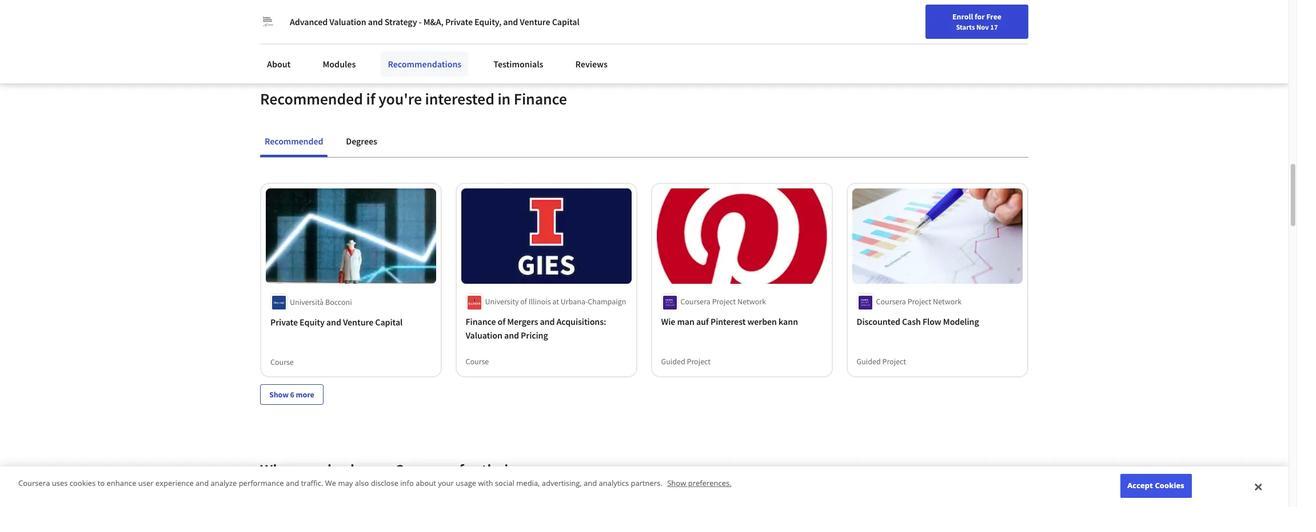 Task type: describe. For each thing, give the bounding box(es) containing it.
finance of mergers and acquisitions: valuation and pricing
[[466, 316, 606, 342]]

collection element
[[253, 158, 1035, 424]]

private inside collection 'element'
[[270, 316, 298, 328]]

bocconi
[[325, 297, 352, 307]]

your
[[438, 479, 454, 489]]

modeling
[[944, 316, 979, 328]]

nov
[[976, 22, 989, 31]]

wie man auf pinterest werben kann
[[661, 316, 798, 328]]

choose
[[343, 460, 391, 481]]

in
[[498, 88, 511, 109]]

degrees button
[[342, 127, 382, 155]]

1 vertical spatial for
[[459, 460, 478, 481]]

about
[[416, 479, 436, 489]]

traffic.
[[301, 479, 323, 489]]

disclose
[[371, 479, 398, 489]]

user
[[138, 479, 154, 489]]

6
[[290, 390, 294, 400]]

enroll for free starts nov 17
[[952, 11, 1002, 31]]

guided project for wie
[[661, 357, 711, 367]]

coursera project network for auf
[[681, 297, 766, 307]]

to
[[98, 479, 105, 489]]

0 vertical spatial venture
[[520, 16, 550, 27]]

guided project for discounted
[[857, 357, 907, 367]]

may
[[338, 479, 353, 489]]

-
[[419, 16, 422, 27]]

guided for wie
[[661, 357, 686, 367]]

recommendations
[[388, 58, 462, 70]]

accept cookies
[[1128, 481, 1185, 491]]

0 vertical spatial finance
[[514, 88, 567, 109]]

pinterest
[[711, 316, 746, 328]]

about
[[267, 58, 291, 70]]

cookies
[[70, 479, 96, 489]]

and left analyze
[[196, 479, 209, 489]]

university inside collection 'element'
[[485, 297, 519, 307]]

guided for discounted
[[857, 357, 881, 367]]

werben
[[748, 316, 777, 328]]

venture inside collection 'element'
[[343, 316, 373, 328]]

interested
[[425, 88, 494, 109]]

rotterdam
[[918, 4, 959, 15]]

urbana-
[[561, 297, 588, 307]]

università
[[290, 297, 324, 307]]

project down auf at the right bottom
[[687, 357, 711, 367]]

why people choose coursera for their career
[[260, 460, 561, 481]]

info
[[400, 479, 414, 489]]

cookies
[[1155, 481, 1185, 491]]

and down bocconi
[[326, 316, 341, 328]]

analytics
[[599, 479, 629, 489]]

flow
[[923, 316, 942, 328]]

equity,
[[475, 16, 501, 27]]

also
[[355, 479, 369, 489]]

0 vertical spatial valuation
[[329, 16, 366, 27]]

advertising,
[[542, 479, 582, 489]]

coursera project network for flow
[[876, 297, 962, 307]]

of for university
[[521, 297, 527, 307]]

show 6 more button
[[260, 385, 323, 406]]

starts
[[956, 22, 975, 31]]

career
[[517, 460, 561, 481]]

social
[[495, 479, 514, 489]]

and left analytics
[[584, 479, 597, 489]]

recommended for recommended
[[265, 135, 323, 147]]

about link
[[260, 51, 298, 77]]

enroll
[[952, 11, 973, 22]]

recommended button
[[260, 127, 328, 155]]

equity
[[300, 316, 325, 328]]

network for modeling
[[933, 297, 962, 307]]

uses
[[52, 479, 68, 489]]

and up pricing at bottom
[[540, 316, 555, 328]]

kann
[[779, 316, 798, 328]]

course for finance of mergers and acquisitions: valuation and pricing
[[466, 357, 489, 367]]

show inside button
[[269, 390, 289, 400]]

degrees
[[346, 135, 377, 147]]

their
[[482, 460, 514, 481]]

1 horizontal spatial capital
[[552, 16, 580, 27]]

and down mergers at the left
[[505, 330, 519, 342]]

university of illinois at urbana-champaign
[[485, 297, 627, 307]]

acquisitions:
[[557, 316, 606, 328]]

you're
[[378, 88, 422, 109]]

wie man auf pinterest werben kann link
[[661, 315, 823, 329]]

m&a,
[[423, 16, 444, 27]]

discounted
[[857, 316, 901, 328]]

1 horizontal spatial university
[[877, 4, 916, 15]]

università bocconi
[[290, 297, 352, 307]]



Task type: locate. For each thing, give the bounding box(es) containing it.
show right partners.
[[667, 479, 686, 489]]

project up pinterest
[[712, 297, 736, 307]]

1 horizontal spatial for
[[975, 11, 985, 22]]

1 horizontal spatial network
[[933, 297, 962, 307]]

coursera project network up "discounted cash flow modeling"
[[876, 297, 962, 307]]

more
[[296, 390, 314, 400]]

discounted cash flow modeling
[[857, 316, 979, 328]]

1 horizontal spatial private
[[445, 16, 473, 27]]

2 course from the left
[[466, 357, 489, 367]]

0 vertical spatial for
[[975, 11, 985, 22]]

usage
[[456, 479, 476, 489]]

private right 'm&a,' in the top of the page
[[445, 16, 473, 27]]

accept cookies button
[[1120, 475, 1192, 499]]

coursera project network up pinterest
[[681, 297, 766, 307]]

champaign
[[588, 297, 627, 307]]

university right erasmus
[[877, 4, 916, 15]]

0 horizontal spatial of
[[498, 316, 506, 328]]

erasmus
[[842, 4, 875, 15]]

reviews link
[[569, 51, 615, 77]]

guided down "discounted"
[[857, 357, 881, 367]]

0 horizontal spatial private
[[270, 316, 298, 328]]

for up nov in the right top of the page
[[975, 11, 985, 22]]

finance left mergers at the left
[[466, 316, 496, 328]]

1 vertical spatial recommended
[[265, 135, 323, 147]]

1 horizontal spatial valuation
[[466, 330, 503, 342]]

1 vertical spatial valuation
[[466, 330, 503, 342]]

and left "traffic."
[[286, 479, 299, 489]]

at
[[553, 297, 559, 307]]

reviews
[[575, 58, 608, 70]]

network up wie man auf pinterest werben kann link
[[738, 297, 766, 307]]

recommended for recommended if you're interested in finance
[[260, 88, 363, 109]]

project
[[712, 297, 736, 307], [908, 297, 932, 307], [687, 357, 711, 367], [883, 357, 907, 367]]

venture up testimonials link
[[520, 16, 550, 27]]

advanced
[[290, 16, 328, 27]]

0 horizontal spatial guided project
[[661, 357, 711, 367]]

1 vertical spatial show
[[667, 479, 686, 489]]

project up "discounted cash flow modeling"
[[908, 297, 932, 307]]

pricing
[[521, 330, 548, 342]]

0 horizontal spatial show
[[269, 390, 289, 400]]

2 guided from the left
[[857, 357, 881, 367]]

media,
[[516, 479, 540, 489]]

enhance
[[107, 479, 136, 489]]

guided project down "discounted"
[[857, 357, 907, 367]]

recommendation tabs tab list
[[260, 127, 1029, 157]]

1 vertical spatial private
[[270, 316, 298, 328]]

coursera uses cookies to enhance user experience and analyze performance and traffic. we may also disclose info about your usage with social media, advertising, and analytics partners. show preferences.
[[18, 479, 732, 489]]

guided
[[661, 357, 686, 367], [857, 357, 881, 367]]

university up mergers at the left
[[485, 297, 519, 307]]

2 network from the left
[[933, 297, 962, 307]]

of left "illinois"
[[521, 297, 527, 307]]

finance of mergers and acquisitions: valuation and pricing link
[[466, 315, 627, 343]]

1 coursera project network from the left
[[681, 297, 766, 307]]

coursera
[[681, 297, 711, 307], [876, 297, 906, 307], [395, 460, 456, 481], [18, 479, 50, 489]]

0 horizontal spatial course
[[270, 357, 294, 367]]

modules link
[[316, 51, 363, 77]]

1 horizontal spatial course
[[466, 357, 489, 367]]

1 horizontal spatial show
[[667, 479, 686, 489]]

network
[[738, 297, 766, 307], [933, 297, 962, 307]]

recommended if you're interested in finance
[[260, 88, 567, 109]]

erasmus university rotterdam image
[[260, 14, 276, 30]]

people
[[293, 460, 340, 481]]

1 horizontal spatial coursera project network
[[876, 297, 962, 307]]

auf
[[697, 316, 709, 328]]

1 horizontal spatial finance
[[514, 88, 567, 109]]

advanced valuation and strategy - m&a, private equity, and venture capital
[[290, 16, 580, 27]]

cash
[[902, 316, 921, 328]]

1 vertical spatial university
[[485, 297, 519, 307]]

0 horizontal spatial capital
[[375, 316, 403, 328]]

1 vertical spatial finance
[[466, 316, 496, 328]]

for right your
[[459, 460, 478, 481]]

1 network from the left
[[738, 297, 766, 307]]

1 vertical spatial venture
[[343, 316, 373, 328]]

0 horizontal spatial network
[[738, 297, 766, 307]]

why
[[260, 460, 290, 481]]

finance inside finance of mergers and acquisitions: valuation and pricing
[[466, 316, 496, 328]]

0 vertical spatial capital
[[552, 16, 580, 27]]

0 vertical spatial show
[[269, 390, 289, 400]]

capital
[[552, 16, 580, 27], [375, 316, 403, 328]]

discounted cash flow modeling link
[[857, 315, 1018, 329]]

wie
[[661, 316, 676, 328]]

1 vertical spatial of
[[498, 316, 506, 328]]

recommended inside button
[[265, 135, 323, 147]]

if
[[366, 88, 375, 109]]

we
[[325, 479, 336, 489]]

1 guided project from the left
[[661, 357, 711, 367]]

course
[[270, 357, 294, 367], [466, 357, 489, 367]]

free
[[986, 11, 1002, 22]]

valuation
[[329, 16, 366, 27], [466, 330, 503, 342]]

of inside finance of mergers and acquisitions: valuation and pricing
[[498, 316, 506, 328]]

0 vertical spatial recommended
[[260, 88, 363, 109]]

0 horizontal spatial university
[[485, 297, 519, 307]]

guided down wie
[[661, 357, 686, 367]]

erasmus university rotterdam link
[[842, 3, 959, 16]]

1 horizontal spatial venture
[[520, 16, 550, 27]]

analyze
[[211, 479, 237, 489]]

for inside enroll for free starts nov 17
[[975, 11, 985, 22]]

None search field
[[163, 7, 437, 30]]

mergers
[[508, 316, 538, 328]]

private left equity
[[270, 316, 298, 328]]

private equity and venture capital
[[270, 316, 403, 328]]

recommended
[[260, 88, 363, 109], [265, 135, 323, 147]]

valuation left pricing at bottom
[[466, 330, 503, 342]]

erasmus university rotterdam
[[842, 4, 959, 15]]

man
[[677, 316, 695, 328]]

private
[[445, 16, 473, 27], [270, 316, 298, 328]]

1 guided from the left
[[661, 357, 686, 367]]

show preferences. link
[[667, 479, 732, 489]]

17
[[990, 22, 998, 31]]

0 horizontal spatial guided
[[661, 357, 686, 367]]

0 horizontal spatial for
[[459, 460, 478, 481]]

show
[[269, 390, 289, 400], [667, 479, 686, 489]]

show 6 more
[[269, 390, 314, 400]]

2 coursera project network from the left
[[876, 297, 962, 307]]

finance right 'in'
[[514, 88, 567, 109]]

network up "discounted cash flow modeling" link
[[933, 297, 962, 307]]

0 horizontal spatial venture
[[343, 316, 373, 328]]

0 horizontal spatial valuation
[[329, 16, 366, 27]]

2 guided project from the left
[[857, 357, 907, 367]]

0 vertical spatial of
[[521, 297, 527, 307]]

course for private equity and venture capital
[[270, 357, 294, 367]]

venture down bocconi
[[343, 316, 373, 328]]

capital inside collection 'element'
[[375, 316, 403, 328]]

and right equity,
[[503, 16, 518, 27]]

illinois
[[529, 297, 551, 307]]

of left mergers at the left
[[498, 316, 506, 328]]

and left "strategy" on the top of the page
[[368, 16, 383, 27]]

finance
[[514, 88, 567, 109], [466, 316, 496, 328]]

of for finance
[[498, 316, 506, 328]]

0 horizontal spatial finance
[[466, 316, 496, 328]]

strategy
[[385, 16, 417, 27]]

testimonials
[[494, 58, 543, 70]]

0 vertical spatial university
[[877, 4, 916, 15]]

performance
[[239, 479, 284, 489]]

1 horizontal spatial guided project
[[857, 357, 907, 367]]

1 horizontal spatial of
[[521, 297, 527, 307]]

partners.
[[631, 479, 663, 489]]

experience
[[155, 479, 194, 489]]

1 course from the left
[[270, 357, 294, 367]]

valuation inside finance of mergers and acquisitions: valuation and pricing
[[466, 330, 503, 342]]

with
[[478, 479, 493, 489]]

show left 6
[[269, 390, 289, 400]]

1 vertical spatial capital
[[375, 316, 403, 328]]

valuation right advanced
[[329, 16, 366, 27]]

project down "discounted"
[[883, 357, 907, 367]]

university
[[877, 4, 916, 15], [485, 297, 519, 307]]

for
[[975, 11, 985, 22], [459, 460, 478, 481]]

0 vertical spatial private
[[445, 16, 473, 27]]

modules
[[323, 58, 356, 70]]

preferences.
[[688, 479, 732, 489]]

recommendations link
[[381, 51, 468, 77]]

testimonials link
[[487, 51, 550, 77]]

1 horizontal spatial guided
[[857, 357, 881, 367]]

0 horizontal spatial coursera project network
[[681, 297, 766, 307]]

guided project down the man
[[661, 357, 711, 367]]

network for pinterest
[[738, 297, 766, 307]]

private equity and venture capital link
[[270, 315, 432, 329]]

accept
[[1128, 481, 1153, 491]]



Task type: vqa. For each thing, say whether or not it's contained in the screenshot.
Info
yes



